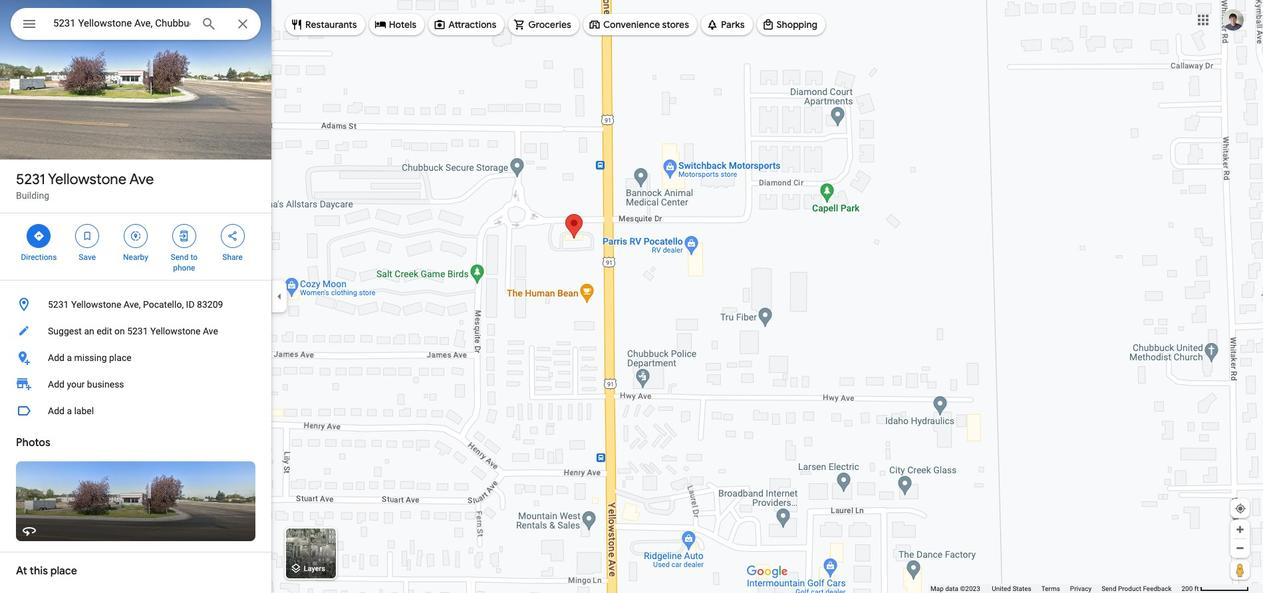 Task type: locate. For each thing, give the bounding box(es) containing it.
1 vertical spatial ave
[[203, 326, 218, 337]]

2 vertical spatial yellowstone
[[150, 326, 201, 337]]

label
[[74, 406, 94, 416]]

send left product
[[1102, 585, 1117, 593]]

5231 right on
[[127, 326, 148, 337]]

add for add a missing place
[[48, 353, 64, 363]]

footer containing map data ©2023
[[931, 585, 1182, 593]]

2 vertical spatial add
[[48, 406, 64, 416]]

groceries
[[528, 19, 571, 31]]

0 vertical spatial place
[[109, 353, 131, 363]]

ave up 
[[129, 170, 154, 189]]

send inside send product feedback button
[[1102, 585, 1117, 593]]

yellowstone up an
[[71, 299, 121, 310]]

google maps element
[[0, 0, 1263, 593]]

add a missing place
[[48, 353, 131, 363]]

zoom out image
[[1235, 544, 1245, 553]]

suggest an edit on 5231 yellowstone ave button
[[0, 318, 271, 345]]

1 horizontal spatial send
[[1102, 585, 1117, 593]]

0 horizontal spatial send
[[171, 253, 189, 262]]

0 vertical spatial send
[[171, 253, 189, 262]]

5231 yellowstone ave, pocatello, id 83209 button
[[0, 291, 271, 318]]

convenience stores
[[603, 19, 689, 31]]

1 horizontal spatial 5231
[[48, 299, 69, 310]]

id
[[186, 299, 195, 310]]

edit
[[97, 326, 112, 337]]

footer inside google maps element
[[931, 585, 1182, 593]]

2 a from the top
[[67, 406, 72, 416]]

None field
[[53, 15, 190, 31]]

yellowstone for ave
[[48, 170, 126, 189]]

send product feedback button
[[1102, 585, 1172, 593]]

1 horizontal spatial place
[[109, 353, 131, 363]]

feedback
[[1143, 585, 1172, 593]]

1 a from the top
[[67, 353, 72, 363]]

send up phone
[[171, 253, 189, 262]]

3 add from the top
[[48, 406, 64, 416]]

1 vertical spatial 5231
[[48, 299, 69, 310]]

0 vertical spatial add
[[48, 353, 64, 363]]

5231 up suggest at the bottom of page
[[48, 299, 69, 310]]

send product feedback
[[1102, 585, 1172, 593]]

5231 yellowstone ave building
[[16, 170, 154, 201]]

product
[[1118, 585, 1142, 593]]

ave
[[129, 170, 154, 189], [203, 326, 218, 337]]


[[178, 229, 190, 243]]

1 add from the top
[[48, 353, 64, 363]]

1 vertical spatial add
[[48, 379, 64, 390]]

add a label
[[48, 406, 94, 416]]

stores
[[662, 19, 689, 31]]

0 horizontal spatial 5231
[[16, 170, 45, 189]]

send inside send to phone
[[171, 253, 189, 262]]

send
[[171, 253, 189, 262], [1102, 585, 1117, 593]]

0 vertical spatial ave
[[129, 170, 154, 189]]

save
[[79, 253, 96, 262]]

missing
[[74, 353, 107, 363]]

0 horizontal spatial ave
[[129, 170, 154, 189]]

place
[[109, 353, 131, 363], [50, 565, 77, 578]]

privacy button
[[1070, 585, 1092, 593]]

parks button
[[701, 9, 753, 41]]

place right "this"
[[50, 565, 77, 578]]

add left label
[[48, 406, 64, 416]]

add
[[48, 353, 64, 363], [48, 379, 64, 390], [48, 406, 64, 416]]

states
[[1013, 585, 1032, 593]]

restaurants button
[[285, 9, 365, 41]]

a inside add a missing place button
[[67, 353, 72, 363]]

yellowstone inside 5231 yellowstone ave building
[[48, 170, 126, 189]]

send to phone
[[171, 253, 198, 273]]

a inside "add a label" button
[[67, 406, 72, 416]]

5231 inside 5231 yellowstone ave building
[[16, 170, 45, 189]]

1 vertical spatial yellowstone
[[71, 299, 121, 310]]

yellowstone for ave,
[[71, 299, 121, 310]]

add left your
[[48, 379, 64, 390]]

yellowstone down 'pocatello,'
[[150, 326, 201, 337]]

place down on
[[109, 353, 131, 363]]

 button
[[11, 8, 48, 43]]

building
[[16, 190, 49, 201]]

terms button
[[1042, 585, 1060, 593]]

0 vertical spatial a
[[67, 353, 72, 363]]

1 vertical spatial send
[[1102, 585, 1117, 593]]

1 horizontal spatial ave
[[203, 326, 218, 337]]

0 vertical spatial 5231
[[16, 170, 45, 189]]

yellowstone up 
[[48, 170, 126, 189]]

attractions button
[[429, 9, 504, 41]]

200 ft
[[1182, 585, 1199, 593]]

data
[[945, 585, 959, 593]]

at this place
[[16, 565, 77, 578]]

add your business
[[48, 379, 124, 390]]

add a missing place button
[[0, 345, 271, 371]]

5231
[[16, 170, 45, 189], [48, 299, 69, 310], [127, 326, 148, 337]]

convenience stores button
[[583, 9, 697, 41]]

1 vertical spatial a
[[67, 406, 72, 416]]

add your business link
[[0, 371, 271, 398]]

a
[[67, 353, 72, 363], [67, 406, 72, 416]]

200 ft button
[[1182, 585, 1249, 593]]

2 horizontal spatial 5231
[[127, 326, 148, 337]]

5231 yellowstone ave main content
[[0, 0, 271, 593]]

ft
[[1195, 585, 1199, 593]]

2 add from the top
[[48, 379, 64, 390]]

to
[[191, 253, 198, 262]]

a for label
[[67, 406, 72, 416]]

business
[[87, 379, 124, 390]]

ave down 83209
[[203, 326, 218, 337]]

footer
[[931, 585, 1182, 593]]

a left missing
[[67, 353, 72, 363]]

ave inside suggest an edit on 5231 yellowstone ave button
[[203, 326, 218, 337]]

a left label
[[67, 406, 72, 416]]

yellowstone
[[48, 170, 126, 189], [71, 299, 121, 310], [150, 326, 201, 337]]

0 vertical spatial yellowstone
[[48, 170, 126, 189]]

add down suggest at the bottom of page
[[48, 353, 64, 363]]

map
[[931, 585, 944, 593]]

1 vertical spatial place
[[50, 565, 77, 578]]

attractions
[[448, 19, 496, 31]]

5231 up building at the top left
[[16, 170, 45, 189]]



Task type: describe. For each thing, give the bounding box(es) containing it.
suggest an edit on 5231 yellowstone ave
[[48, 326, 218, 337]]

united states button
[[992, 585, 1032, 593]]

5231 for ave,
[[48, 299, 69, 310]]

on
[[114, 326, 125, 337]]

hotels button
[[369, 9, 425, 41]]

share
[[222, 253, 243, 262]]

directions
[[21, 253, 57, 262]]

nearby
[[123, 253, 148, 262]]

actions for 5231 yellowstone ave region
[[0, 214, 271, 280]]


[[227, 229, 239, 243]]

terms
[[1042, 585, 1060, 593]]

0 horizontal spatial place
[[50, 565, 77, 578]]

at
[[16, 565, 27, 578]]

united
[[992, 585, 1011, 593]]

your
[[67, 379, 85, 390]]

parks
[[721, 19, 745, 31]]

shopping button
[[757, 9, 826, 41]]

add a label button
[[0, 398, 271, 424]]

collapse side panel image
[[272, 289, 287, 304]]

show street view coverage image
[[1231, 560, 1250, 580]]

5231 Yellowstone Ave, Chubbuck, ID 83202 field
[[11, 8, 261, 40]]

none field inside 5231 yellowstone ave, chubbuck, id 83202 field
[[53, 15, 190, 31]]

place inside button
[[109, 353, 131, 363]]

add for add your business
[[48, 379, 64, 390]]

layers
[[304, 565, 325, 574]]

pocatello,
[[143, 299, 184, 310]]

shopping
[[777, 19, 818, 31]]

hotels
[[389, 19, 417, 31]]

send for send to phone
[[171, 253, 189, 262]]

map data ©2023
[[931, 585, 982, 593]]


[[21, 15, 37, 33]]

groceries button
[[508, 9, 579, 41]]

a for missing
[[67, 353, 72, 363]]

show your location image
[[1235, 503, 1247, 515]]

ave inside 5231 yellowstone ave building
[[129, 170, 154, 189]]


[[130, 229, 142, 243]]

an
[[84, 326, 94, 337]]

83209
[[197, 299, 223, 310]]

 search field
[[11, 8, 261, 43]]

add for add a label
[[48, 406, 64, 416]]

suggest
[[48, 326, 82, 337]]

photos
[[16, 436, 50, 450]]

200
[[1182, 585, 1193, 593]]

©2023
[[960, 585, 980, 593]]

this
[[30, 565, 48, 578]]

restaurants
[[305, 19, 357, 31]]

united states
[[992, 585, 1032, 593]]

send for send product feedback
[[1102, 585, 1117, 593]]

google account: nolan park  
(nolan.park@adept.ai) image
[[1223, 9, 1244, 30]]

5231 for ave
[[16, 170, 45, 189]]

privacy
[[1070, 585, 1092, 593]]

zoom in image
[[1235, 525, 1245, 535]]

2 vertical spatial 5231
[[127, 326, 148, 337]]


[[81, 229, 93, 243]]

5231 yellowstone ave, pocatello, id 83209
[[48, 299, 223, 310]]

phone
[[173, 263, 195, 273]]

convenience
[[603, 19, 660, 31]]

ave,
[[124, 299, 141, 310]]


[[33, 229, 45, 243]]



Task type: vqa. For each thing, say whether or not it's contained in the screenshot.
departure text field
no



